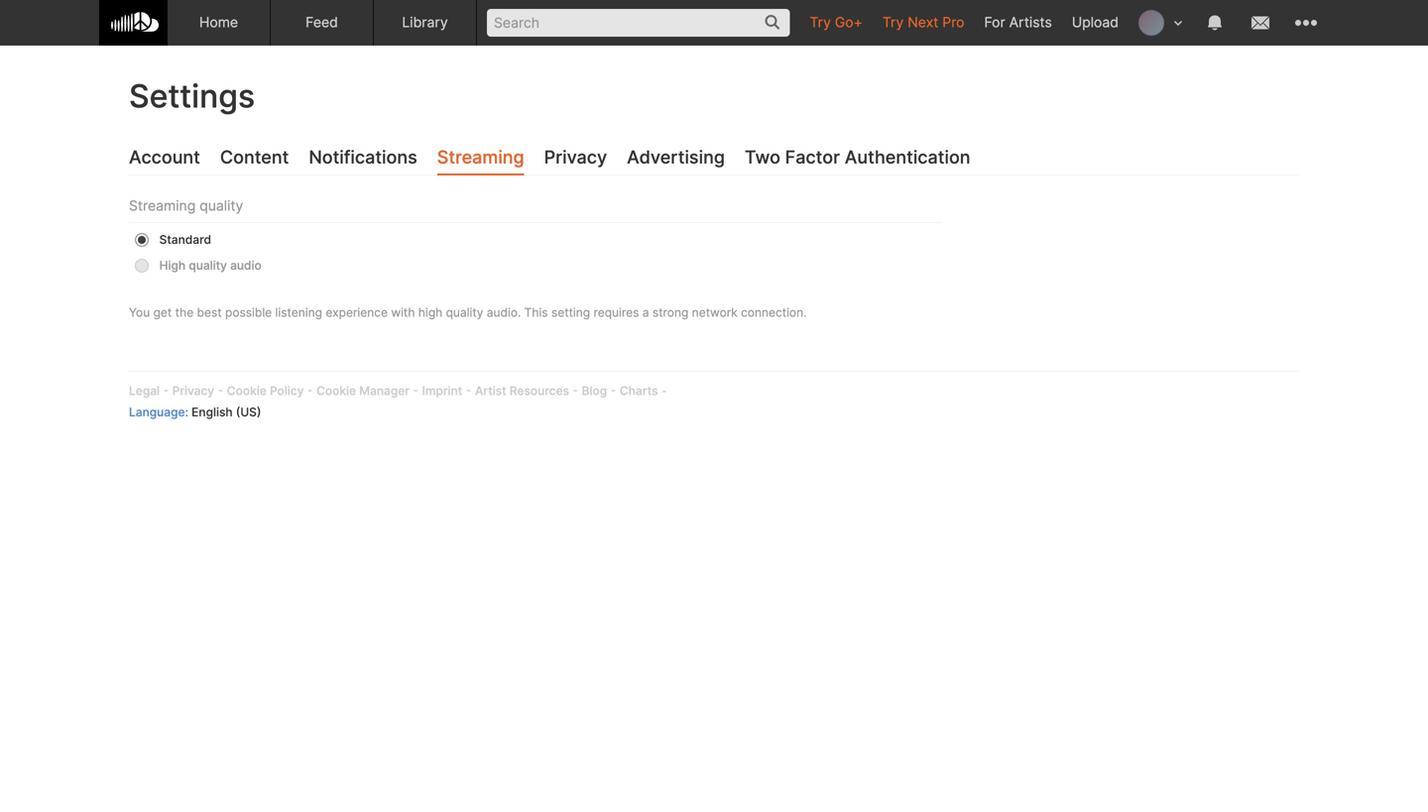 Task type: vqa. For each thing, say whether or not it's contained in the screenshot.
The Filter text box
no



Task type: locate. For each thing, give the bounding box(es) containing it.
streaming link
[[437, 141, 524, 176]]

blog
[[582, 384, 607, 398]]

5 ⁃ from the left
[[465, 384, 472, 398]]

quality down standard
[[189, 258, 227, 273]]

setting
[[551, 305, 590, 320]]

next
[[908, 14, 939, 31]]

factor
[[785, 146, 840, 168]]

the
[[175, 305, 194, 320]]

feed
[[306, 14, 338, 31]]

blog link
[[582, 384, 607, 398]]

legal link
[[129, 384, 160, 398]]

1 vertical spatial streaming
[[129, 197, 196, 214]]

0 horizontal spatial try
[[810, 14, 831, 31]]

⁃ left imprint link
[[413, 384, 419, 398]]

feed link
[[271, 0, 374, 46]]

2 vertical spatial quality
[[446, 305, 483, 320]]

this
[[524, 305, 548, 320]]

(us)
[[236, 405, 261, 420]]

charts
[[620, 384, 658, 398]]

privacy link right streaming 'link'
[[544, 141, 607, 176]]

0 horizontal spatial privacy
[[172, 384, 214, 398]]

pro
[[942, 14, 965, 31]]

⁃ left artist
[[465, 384, 472, 398]]

⁃ right policy
[[307, 384, 313, 398]]

2 try from the left
[[883, 14, 904, 31]]

experience
[[326, 305, 388, 320]]

⁃ right 'legal'
[[163, 384, 169, 398]]

1 horizontal spatial privacy
[[544, 146, 607, 168]]

for artists
[[984, 14, 1052, 31]]

1 vertical spatial quality
[[189, 258, 227, 273]]

content
[[220, 146, 289, 168]]

legal ⁃ privacy ⁃ cookie policy ⁃ cookie manager ⁃ imprint ⁃ artist resources ⁃ blog ⁃ charts ⁃ language: english (us)
[[129, 384, 667, 420]]

cookie up (us)
[[227, 384, 267, 398]]

try left go+
[[810, 14, 831, 31]]

1 try from the left
[[810, 14, 831, 31]]

charts link
[[620, 384, 658, 398]]

6 ⁃ from the left
[[572, 384, 579, 398]]

quality
[[200, 197, 243, 214], [189, 258, 227, 273], [446, 305, 483, 320]]

try inside "link"
[[810, 14, 831, 31]]

get
[[153, 305, 172, 320]]

⁃ up english on the left of page
[[217, 384, 224, 398]]

high
[[159, 258, 186, 273]]

1 vertical spatial privacy link
[[172, 384, 214, 398]]

legal
[[129, 384, 160, 398]]

None search field
[[477, 0, 800, 45]]

authentication
[[845, 146, 970, 168]]

privacy
[[544, 146, 607, 168], [172, 384, 214, 398]]

you get the best possible listening experience with high quality audio. this setting requires a strong network connection.
[[129, 305, 807, 320]]

high
[[418, 305, 443, 320]]

cookie left manager
[[316, 384, 356, 398]]

streaming
[[437, 146, 524, 168], [129, 197, 196, 214]]

notifications link
[[309, 141, 417, 176]]

1 horizontal spatial try
[[883, 14, 904, 31]]

artist
[[475, 384, 506, 398]]

quality up standard
[[200, 197, 243, 214]]

1 vertical spatial privacy
[[172, 384, 214, 398]]

cookie
[[227, 384, 267, 398], [316, 384, 356, 398]]

try
[[810, 14, 831, 31], [883, 14, 904, 31]]

0 horizontal spatial cookie
[[227, 384, 267, 398]]

⁃
[[163, 384, 169, 398], [217, 384, 224, 398], [307, 384, 313, 398], [413, 384, 419, 398], [465, 384, 472, 398], [572, 384, 579, 398], [610, 384, 617, 398], [661, 384, 667, 398]]

two factor authentication link
[[745, 141, 970, 176]]

1 horizontal spatial streaming
[[437, 146, 524, 168]]

home
[[199, 14, 238, 31]]

quality for high
[[189, 258, 227, 273]]

⁃ left blog
[[572, 384, 579, 398]]

2 cookie from the left
[[316, 384, 356, 398]]

0 vertical spatial privacy link
[[544, 141, 607, 176]]

imprint link
[[422, 384, 462, 398]]

rubyanndersson's avatar element
[[1139, 10, 1164, 36]]

⁃ right charts
[[661, 384, 667, 398]]

upload
[[1072, 14, 1119, 31]]

quality right the high
[[446, 305, 483, 320]]

with
[[391, 305, 415, 320]]

connection.
[[741, 305, 807, 320]]

policy
[[270, 384, 304, 398]]

0 vertical spatial streaming
[[437, 146, 524, 168]]

try left 'next'
[[883, 14, 904, 31]]

1 horizontal spatial privacy link
[[544, 141, 607, 176]]

privacy right streaming 'link'
[[544, 146, 607, 168]]

privacy link up english on the left of page
[[172, 384, 214, 398]]

1 horizontal spatial cookie
[[316, 384, 356, 398]]

high quality audio
[[159, 258, 262, 273]]

cookie manager link
[[316, 384, 410, 398]]

⁃ right blog link
[[610, 384, 617, 398]]

account
[[129, 146, 200, 168]]

streaming for streaming
[[437, 146, 524, 168]]

privacy up english on the left of page
[[172, 384, 214, 398]]

for
[[984, 14, 1005, 31]]

artist resources link
[[475, 384, 569, 398]]

0 vertical spatial quality
[[200, 197, 243, 214]]

0 horizontal spatial privacy link
[[172, 384, 214, 398]]

upload link
[[1062, 0, 1129, 45]]

imprint
[[422, 384, 462, 398]]

standard
[[159, 233, 211, 247]]

0 horizontal spatial streaming
[[129, 197, 196, 214]]

library
[[402, 14, 448, 31]]

1 cookie from the left
[[227, 384, 267, 398]]

privacy link
[[544, 141, 607, 176], [172, 384, 214, 398]]



Task type: describe. For each thing, give the bounding box(es) containing it.
7 ⁃ from the left
[[610, 384, 617, 398]]

try for try go+
[[810, 14, 831, 31]]

0 vertical spatial privacy
[[544, 146, 607, 168]]

try go+
[[810, 14, 863, 31]]

3 ⁃ from the left
[[307, 384, 313, 398]]

best
[[197, 305, 222, 320]]

home link
[[168, 0, 271, 46]]

try for try next pro
[[883, 14, 904, 31]]

4 ⁃ from the left
[[413, 384, 419, 398]]

strong
[[652, 305, 689, 320]]

artists
[[1009, 14, 1052, 31]]

account link
[[129, 141, 200, 176]]

settings
[[129, 77, 255, 115]]

cookie policy link
[[227, 384, 304, 398]]

english
[[192, 405, 233, 420]]

requires
[[594, 305, 639, 320]]

library link
[[374, 0, 477, 46]]

two
[[745, 146, 780, 168]]

1 ⁃ from the left
[[163, 384, 169, 398]]

audio.
[[487, 305, 521, 320]]

try next pro link
[[873, 0, 974, 45]]

try go+ link
[[800, 0, 873, 45]]

2 ⁃ from the left
[[217, 384, 224, 398]]

8 ⁃ from the left
[[661, 384, 667, 398]]

Search search field
[[487, 9, 790, 37]]

language:
[[129, 405, 188, 420]]

resources
[[510, 384, 569, 398]]

manager
[[359, 384, 410, 398]]

you
[[129, 305, 150, 320]]

streaming quality
[[129, 197, 243, 214]]

content link
[[220, 141, 289, 176]]

for artists link
[[974, 0, 1062, 45]]

advertising link
[[627, 141, 725, 176]]

listening
[[275, 305, 322, 320]]

go+
[[835, 14, 863, 31]]

try next pro
[[883, 14, 965, 31]]

quality for streaming
[[200, 197, 243, 214]]

two factor authentication
[[745, 146, 970, 168]]

streaming for streaming quality
[[129, 197, 196, 214]]

network
[[692, 305, 738, 320]]

possible
[[225, 305, 272, 320]]

audio
[[230, 258, 262, 273]]

notifications
[[309, 146, 417, 168]]

privacy inside legal ⁃ privacy ⁃ cookie policy ⁃ cookie manager ⁃ imprint ⁃ artist resources ⁃ blog ⁃ charts ⁃ language: english (us)
[[172, 384, 214, 398]]

a
[[642, 305, 649, 320]]

advertising
[[627, 146, 725, 168]]



